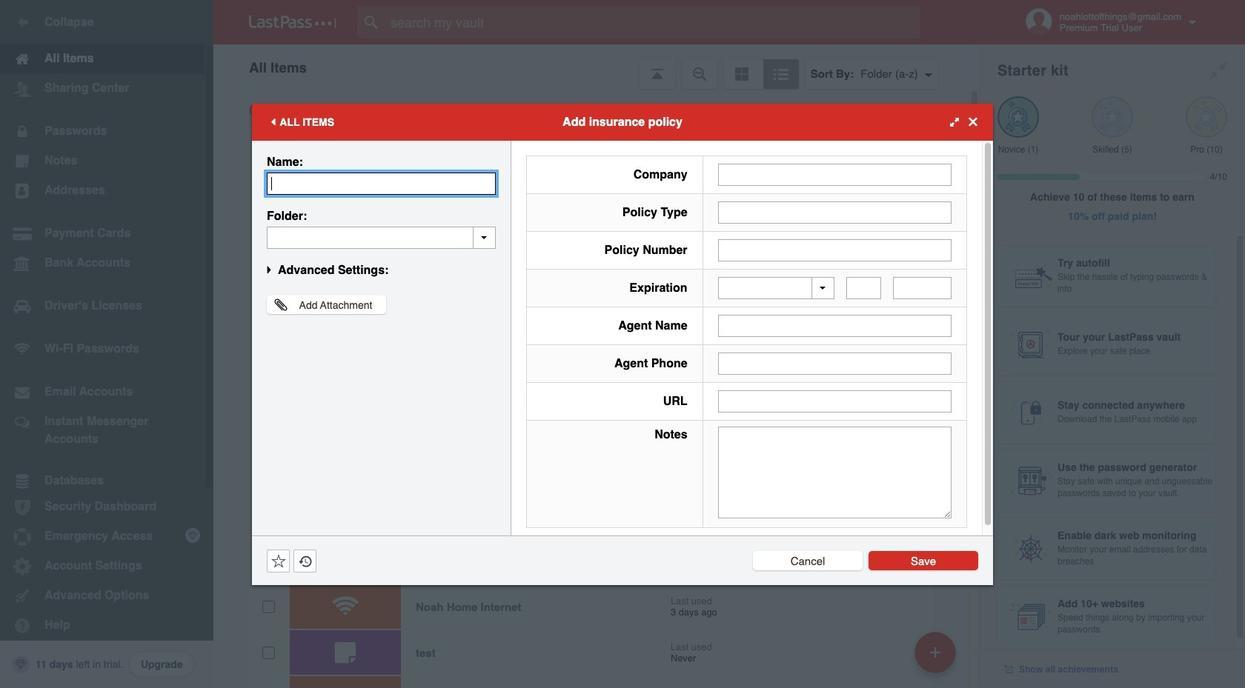 Task type: describe. For each thing, give the bounding box(es) containing it.
Search search field
[[357, 6, 950, 39]]

vault options navigation
[[213, 44, 980, 89]]

lastpass image
[[249, 16, 337, 29]]

new item image
[[930, 647, 941, 658]]

new item navigation
[[910, 628, 965, 689]]



Task type: vqa. For each thing, say whether or not it's contained in the screenshot.
New Item element
no



Task type: locate. For each thing, give the bounding box(es) containing it.
search my vault text field
[[357, 6, 950, 39]]

main navigation navigation
[[0, 0, 213, 689]]

dialog
[[252, 103, 993, 585]]

None text field
[[847, 277, 882, 299], [893, 277, 952, 299], [718, 353, 952, 375], [718, 427, 952, 519], [847, 277, 882, 299], [893, 277, 952, 299], [718, 353, 952, 375], [718, 427, 952, 519]]

None text field
[[718, 163, 952, 186], [267, 172, 496, 195], [718, 201, 952, 223], [267, 226, 496, 249], [718, 239, 952, 261], [718, 315, 952, 337], [718, 391, 952, 413], [718, 163, 952, 186], [267, 172, 496, 195], [718, 201, 952, 223], [267, 226, 496, 249], [718, 239, 952, 261], [718, 315, 952, 337], [718, 391, 952, 413]]



